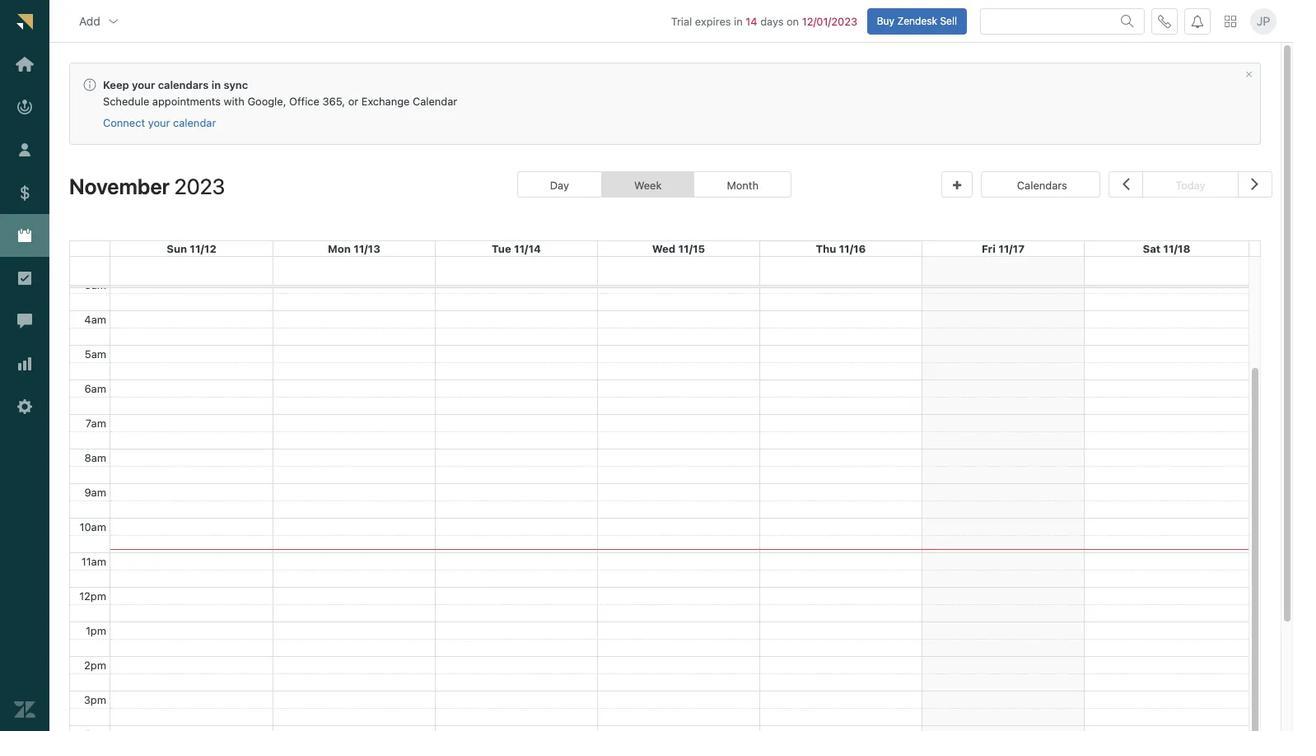 Task type: describe. For each thing, give the bounding box(es) containing it.
11/15
[[678, 242, 705, 255]]

mon 11/13
[[328, 242, 380, 255]]

keep
[[103, 78, 129, 92]]

11am
[[81, 555, 106, 568]]

calendar
[[173, 116, 216, 130]]

wed 11/15
[[652, 242, 705, 255]]

november 2023
[[69, 173, 225, 198]]

sat
[[1143, 242, 1161, 255]]

calendars
[[1017, 178, 1067, 192]]

fri 11/17
[[982, 242, 1025, 255]]

fri
[[982, 242, 996, 255]]

connect your calendar link
[[103, 116, 216, 130]]

with
[[224, 95, 245, 108]]

12pm
[[79, 590, 106, 603]]

connect
[[103, 116, 145, 130]]

expires
[[695, 14, 731, 28]]

tue
[[492, 242, 511, 255]]

keep your calendars in sync schedule appointments with google, office 365, or exchange calendar
[[103, 78, 457, 108]]

zendesk products image
[[1225, 15, 1236, 27]]

angle right image
[[1251, 173, 1259, 194]]

4am
[[84, 313, 106, 326]]

exchange
[[361, 95, 410, 108]]

trial expires in 14 days on 12/01/2023
[[671, 14, 857, 28]]

tue 11/14
[[492, 242, 541, 255]]

365,
[[322, 95, 345, 108]]

3am
[[85, 278, 106, 291]]

add
[[79, 14, 100, 28]]

sell
[[940, 14, 957, 27]]

connect your calendar
[[103, 116, 216, 130]]

info image
[[83, 78, 96, 92]]

on
[[787, 14, 799, 28]]

google,
[[247, 95, 286, 108]]

trial
[[671, 14, 692, 28]]

6am
[[84, 382, 106, 395]]

3pm
[[84, 693, 106, 707]]

buy zendesk sell
[[877, 14, 957, 27]]

appointments
[[152, 95, 221, 108]]

buy zendesk sell button
[[867, 8, 967, 34]]

your for connect
[[148, 116, 170, 130]]

thu 11/16
[[816, 242, 866, 255]]

office
[[289, 95, 320, 108]]

calendar
[[413, 95, 457, 108]]

plus image
[[953, 180, 961, 191]]

week
[[634, 178, 662, 192]]

jp
[[1257, 14, 1270, 28]]

your for keep
[[132, 78, 155, 92]]

cancel image
[[1245, 70, 1254, 79]]

7am
[[86, 417, 106, 430]]



Task type: vqa. For each thing, say whether or not it's contained in the screenshot.
Status Any: New, Working
no



Task type: locate. For each thing, give the bounding box(es) containing it.
10am
[[80, 520, 106, 534]]

calls image
[[1158, 14, 1171, 28]]

sat 11/18
[[1143, 242, 1191, 255]]

days
[[760, 14, 784, 28]]

14
[[746, 14, 757, 28]]

buy
[[877, 14, 895, 27]]

sync
[[224, 78, 248, 92]]

8am
[[84, 451, 106, 464]]

11/17
[[998, 242, 1025, 255]]

day
[[550, 178, 569, 192]]

zendesk image
[[14, 699, 35, 721]]

2023
[[174, 173, 225, 198]]

11/12
[[190, 242, 216, 255]]

month
[[727, 178, 759, 192]]

add button
[[66, 5, 133, 38]]

in left 14
[[734, 14, 743, 28]]

sun 11/12
[[167, 242, 216, 255]]

chevron down image
[[107, 14, 120, 28]]

11/14
[[514, 242, 541, 255]]

in
[[734, 14, 743, 28], [212, 78, 221, 92]]

schedule
[[103, 95, 149, 108]]

thu
[[816, 242, 836, 255]]

jp button
[[1250, 8, 1277, 34]]

november
[[69, 173, 170, 198]]

bell image
[[1191, 14, 1204, 28]]

11/16
[[839, 242, 866, 255]]

9am
[[84, 486, 106, 499]]

1 horizontal spatial in
[[734, 14, 743, 28]]

or
[[348, 95, 358, 108]]

1 vertical spatial in
[[212, 78, 221, 92]]

0 vertical spatial in
[[734, 14, 743, 28]]

zendesk
[[897, 14, 937, 27]]

your up schedule
[[132, 78, 155, 92]]

angle left image
[[1122, 173, 1130, 194]]

in left sync
[[212, 78, 221, 92]]

sun
[[167, 242, 187, 255]]

0 vertical spatial your
[[132, 78, 155, 92]]

your inside keep your calendars in sync schedule appointments with google, office 365, or exchange calendar
[[132, 78, 155, 92]]

your
[[132, 78, 155, 92], [148, 116, 170, 130]]

1pm
[[86, 624, 106, 637]]

today
[[1176, 178, 1205, 192]]

0 horizontal spatial in
[[212, 78, 221, 92]]

wed
[[652, 242, 676, 255]]

in inside keep your calendars in sync schedule appointments with google, office 365, or exchange calendar
[[212, 78, 221, 92]]

mon
[[328, 242, 351, 255]]

5am
[[85, 347, 106, 361]]

2pm
[[84, 659, 106, 672]]

calendars
[[158, 78, 209, 92]]

11/18
[[1163, 242, 1191, 255]]

12/01/2023
[[802, 14, 857, 28]]

your down appointments
[[148, 116, 170, 130]]

1 vertical spatial your
[[148, 116, 170, 130]]

11/13
[[353, 242, 380, 255]]

search image
[[1121, 14, 1134, 28]]



